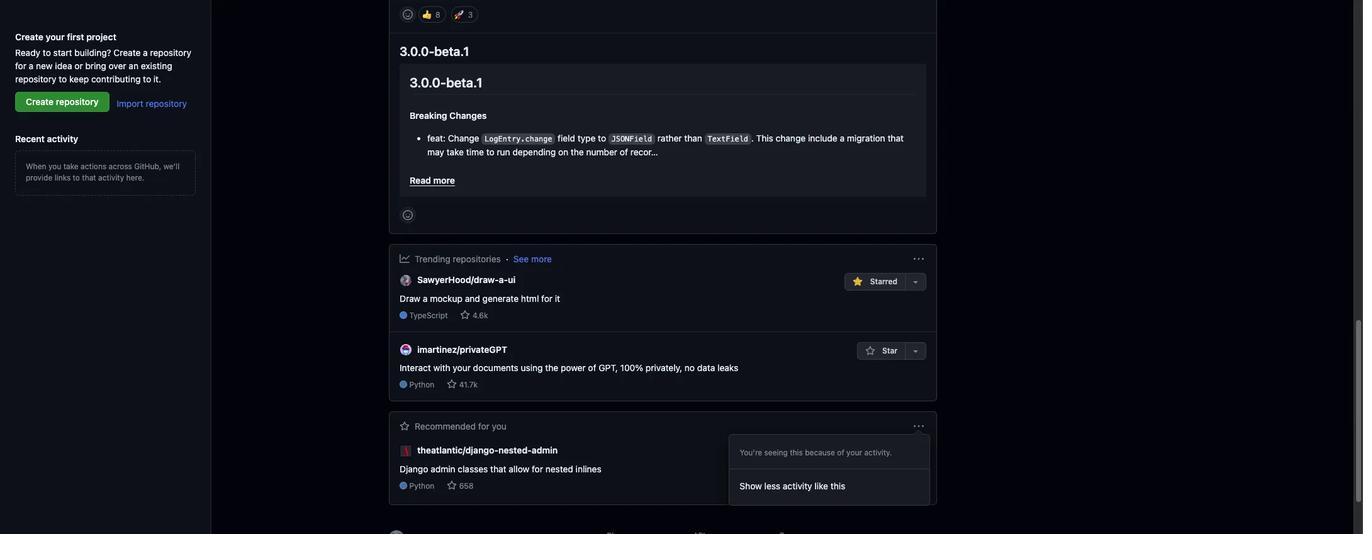 Task type: describe. For each thing, give the bounding box(es) containing it.
imartinez/privategpt link
[[417, 343, 507, 356]]

include
[[808, 133, 838, 143]]

using
[[521, 363, 543, 373]]

·
[[506, 254, 508, 264]]

star fill image
[[853, 277, 863, 287]]

interact with your documents using the power of gpt, 100% privately, no data leaks
[[400, 363, 738, 373]]

41.7k link
[[447, 380, 478, 390]]

nested-
[[498, 445, 532, 456]]

draw a mockup and generate html for it
[[400, 293, 560, 304]]

like
[[815, 481, 828, 492]]

to inside when you take actions across github, we'll provide links to that activity here.
[[73, 173, 80, 183]]

import repository link
[[117, 98, 187, 109]]

for inside the "create your first project ready to start building? create a repository for a new idea or bring over an existing repository to keep contributing to it."
[[15, 60, 26, 71]]

1 add or remove reactions element from the top
[[400, 6, 416, 23]]

beta.1 inside "card preview" "element"
[[446, 75, 483, 90]]

@theatlantic profile image
[[400, 445, 412, 457]]

show less activity like this
[[740, 481, 845, 492]]

👍
[[422, 8, 431, 21]]

change
[[776, 133, 806, 143]]

0 vertical spatial beta.1
[[434, 44, 469, 58]]

when you take actions across github, we'll provide links to that activity here.
[[26, 162, 179, 183]]

theatlantic/django-
[[417, 445, 498, 456]]

1 vertical spatial your
[[453, 363, 471, 373]]

we'll
[[163, 162, 179, 171]]

mockup
[[430, 293, 463, 304]]

provide
[[26, 173, 52, 183]]

for right allow
[[532, 464, 543, 474]]

repositories
[[453, 254, 501, 264]]

recent activity
[[15, 133, 78, 144]]

activity.
[[864, 448, 892, 458]]

it.
[[153, 74, 161, 84]]

take inside . this change include a migration that may take time to run depending on the number of recor…
[[447, 147, 464, 157]]

textfield
[[708, 135, 748, 143]]

4.6k
[[473, 311, 488, 320]]

show
[[740, 481, 762, 492]]

inlines
[[576, 464, 601, 474]]

0 vertical spatial 3.0.0-beta.1
[[400, 44, 469, 58]]

run
[[497, 147, 510, 157]]

django
[[400, 464, 428, 474]]

bring
[[85, 60, 106, 71]]

than
[[684, 133, 702, 143]]

jsonfield
[[612, 135, 652, 143]]

@imartinez profile image
[[400, 344, 412, 356]]

recor…
[[630, 147, 658, 157]]

an
[[129, 60, 138, 71]]

sawyerhood/draw-a-ui
[[417, 275, 516, 285]]

more inside "card preview" "element"
[[433, 175, 455, 186]]

this inside button
[[831, 481, 845, 492]]

breaking changes
[[410, 110, 487, 121]]

star image inside repo details element
[[460, 310, 470, 320]]

read more
[[410, 175, 455, 186]]

star button for interact with your documents using the power of gpt, 100% privately, no data leaks
[[857, 342, 905, 360]]

or
[[74, 60, 83, 71]]

create for create repository
[[26, 96, 54, 107]]

3.0.0- inside "card preview" "element"
[[410, 75, 446, 90]]

a left new
[[29, 60, 34, 71]]

to up new
[[43, 47, 51, 58]]

type
[[578, 133, 596, 143]]

repo details element for generate
[[400, 310, 560, 322]]

privately,
[[646, 363, 682, 373]]

migration
[[847, 133, 885, 143]]

rather
[[658, 133, 682, 143]]

your inside 'show less activity like this' menu
[[847, 448, 862, 458]]

star image for admin
[[447, 481, 457, 491]]

ready
[[15, 47, 40, 58]]

you're seeing this because of your activity.
[[740, 448, 892, 458]]

star for django admin classes that allow for nested inlines
[[880, 447, 897, 457]]

add this repository to a list image
[[911, 346, 921, 356]]

documents
[[473, 363, 519, 373]]

add or remove reactions image for 1st add or remove reactions element from the bottom of the page
[[403, 210, 413, 220]]

star button for django admin classes that allow for nested inlines
[[857, 443, 905, 461]]

that inside . this change include a migration that may take time to run depending on the number of recor…
[[888, 133, 904, 143]]

you're
[[740, 448, 762, 458]]

star for interact with your documents using the power of gpt, 100% privately, no data leaks
[[880, 346, 897, 356]]

a right draw
[[423, 293, 428, 304]]

show less activity like this menu
[[729, 435, 930, 506]]

.
[[751, 133, 754, 143]]

idea
[[55, 60, 72, 71]]

classes
[[458, 464, 488, 474]]

add this repository to a list image
[[911, 277, 921, 287]]

building?
[[74, 47, 111, 58]]

seeing
[[764, 448, 788, 458]]

power
[[561, 363, 586, 373]]

field
[[558, 133, 575, 143]]

logentry.change
[[485, 135, 552, 143]]

658 link
[[447, 481, 474, 491]]

across
[[109, 162, 132, 171]]

add or remove reactions image for 1st add or remove reactions element from the top
[[403, 9, 413, 19]]

less
[[764, 481, 780, 492]]

contributing
[[91, 74, 141, 84]]

generate
[[482, 293, 519, 304]]

start
[[53, 47, 72, 58]]

repository up existing
[[150, 47, 191, 58]]

41.7k
[[459, 380, 478, 390]]

starred
[[868, 277, 897, 286]]

100%
[[620, 363, 643, 373]]

repo rec icon image
[[400, 422, 410, 432]]

to inside . this change include a migration that may take time to run depending on the number of recor…
[[486, 147, 494, 157]]

a up existing
[[143, 47, 148, 58]]

of inside . this change include a migration that may take time to run depending on the number of recor…
[[620, 147, 628, 157]]

feat: change logentry.change field type to jsonfield rather than textfield
[[427, 133, 748, 143]]

2 vertical spatial that
[[490, 464, 506, 474]]

4.6k link
[[460, 310, 488, 320]]



Task type: vqa. For each thing, say whether or not it's contained in the screenshot.
that within the When you take actions across GitHub, we'll provide links to that activity here.
yes



Task type: locate. For each thing, give the bounding box(es) containing it.
1 vertical spatial you
[[492, 421, 507, 432]]

2 horizontal spatial activity
[[783, 481, 812, 492]]

0 horizontal spatial your
[[46, 31, 65, 42]]

that inside when you take actions across github, we'll provide links to that activity here.
[[82, 173, 96, 183]]

0 vertical spatial this
[[790, 448, 803, 458]]

1 vertical spatial 3.0.0-
[[410, 75, 446, 90]]

for
[[15, 60, 26, 71], [541, 293, 553, 304], [478, 421, 490, 432], [532, 464, 543, 474]]

star image left add this repository to a list image on the bottom right of the page
[[865, 346, 875, 356]]

to right links
[[73, 173, 80, 183]]

1 repo details element from the top
[[400, 310, 560, 322]]

python for interact
[[409, 380, 434, 390]]

star image for with
[[447, 380, 457, 390]]

3.0.0-beta.1 down 8
[[400, 44, 469, 58]]

1 vertical spatial add or remove reactions image
[[403, 210, 413, 220]]

admin up nested
[[532, 445, 558, 456]]

your left activity.
[[847, 448, 862, 458]]

2 vertical spatial your
[[847, 448, 862, 458]]

0 vertical spatial repo details element
[[400, 310, 560, 322]]

3.0.0-
[[400, 44, 434, 58], [410, 75, 446, 90]]

a right include
[[840, 133, 845, 143]]

that
[[888, 133, 904, 143], [82, 173, 96, 183], [490, 464, 506, 474]]

add or remove reactions element left 👍
[[400, 6, 416, 23]]

gpt,
[[599, 363, 618, 373]]

0 vertical spatial your
[[46, 31, 65, 42]]

3.0.0-beta.1 down 3.0.0-beta.1 'link'
[[410, 75, 483, 90]]

🚀 3
[[455, 8, 473, 21]]

0 vertical spatial add or remove reactions image
[[403, 9, 413, 19]]

1 star from the top
[[880, 346, 897, 356]]

create up ready
[[15, 31, 43, 42]]

you up theatlantic/django-nested-admin
[[492, 421, 507, 432]]

github,
[[134, 162, 161, 171]]

leaks
[[718, 363, 738, 373]]

theatlantic/django-nested-admin link
[[417, 444, 558, 457]]

repo details element down django admin classes that allow for nested inlines
[[400, 481, 601, 492]]

0 vertical spatial more
[[433, 175, 455, 186]]

1 vertical spatial add or remove reactions element
[[400, 207, 416, 223]]

feat:
[[427, 133, 446, 143]]

2 vertical spatial repo details element
[[400, 481, 601, 492]]

add or remove reactions image down read
[[403, 210, 413, 220]]

python down django
[[409, 481, 434, 491]]

interact
[[400, 363, 431, 373]]

0 vertical spatial activity
[[47, 133, 78, 144]]

2 horizontal spatial of
[[837, 448, 844, 458]]

repository down new
[[15, 74, 56, 84]]

1 star button from the top
[[857, 342, 905, 360]]

the right on
[[571, 147, 584, 157]]

starred button
[[845, 273, 905, 291]]

0 vertical spatial 3.0.0-
[[400, 44, 434, 58]]

3 repo details element from the top
[[400, 481, 601, 492]]

of down jsonfield
[[620, 147, 628, 157]]

0 vertical spatial star image
[[460, 310, 470, 320]]

repo details element for allow
[[400, 481, 601, 492]]

0 horizontal spatial the
[[545, 363, 558, 373]]

0 horizontal spatial more
[[433, 175, 455, 186]]

star button
[[857, 342, 905, 360], [857, 443, 905, 461]]

beta.1
[[434, 44, 469, 58], [446, 75, 483, 90]]

1 horizontal spatial of
[[620, 147, 628, 157]]

create for create your first project ready to start building? create a repository for a new idea or bring over an existing repository to keep contributing to it.
[[15, 31, 43, 42]]

take up links
[[63, 162, 78, 171]]

create your first project ready to start building? create a repository for a new idea or bring over an existing repository to keep contributing to it.
[[15, 31, 191, 84]]

over
[[109, 60, 126, 71]]

add or remove reactions element down read
[[400, 207, 416, 223]]

number
[[586, 147, 617, 157]]

activity right recent
[[47, 133, 78, 144]]

python down interact
[[409, 380, 434, 390]]

2 horizontal spatial your
[[847, 448, 862, 458]]

you inside when you take actions across github, we'll provide links to that activity here.
[[48, 162, 61, 171]]

more right see
[[531, 254, 552, 264]]

here.
[[126, 173, 144, 183]]

your
[[46, 31, 65, 42], [453, 363, 471, 373], [847, 448, 862, 458]]

0 vertical spatial star image
[[447, 380, 457, 390]]

your up 41.7k link
[[453, 363, 471, 373]]

feed item heading menu image
[[914, 254, 924, 264]]

0 vertical spatial star
[[880, 346, 897, 356]]

feed item heading menu image
[[914, 422, 924, 432]]

import repository
[[117, 98, 187, 109]]

for down ready
[[15, 60, 26, 71]]

0 vertical spatial you
[[48, 162, 61, 171]]

that left allow
[[490, 464, 506, 474]]

the inside . this change include a migration that may take time to run depending on the number of recor…
[[571, 147, 584, 157]]

card preview element
[[400, 64, 926, 197]]

0 horizontal spatial of
[[588, 363, 596, 373]]

a inside . this change include a migration that may take time to run depending on the number of recor…
[[840, 133, 845, 143]]

1 add or remove reactions image from the top
[[403, 9, 413, 19]]

of right because
[[837, 448, 844, 458]]

this
[[790, 448, 803, 458], [831, 481, 845, 492]]

0 horizontal spatial take
[[63, 162, 78, 171]]

read
[[410, 175, 431, 186]]

2 star button from the top
[[857, 443, 905, 461]]

create up an
[[114, 47, 141, 58]]

time
[[466, 147, 484, 157]]

take down change
[[447, 147, 464, 157]]

change
[[448, 133, 479, 143]]

0 horizontal spatial activity
[[47, 133, 78, 144]]

1 star image from the top
[[447, 380, 457, 390]]

star image for interact with your documents using the power of gpt, 100% privately, no data leaks
[[865, 346, 875, 356]]

repository down keep
[[56, 96, 98, 107]]

1 vertical spatial star
[[880, 447, 897, 457]]

2 vertical spatial star image
[[865, 447, 875, 457]]

that down actions
[[82, 173, 96, 183]]

1 vertical spatial 3.0.0-beta.1
[[410, 75, 483, 90]]

🚀
[[455, 8, 464, 21]]

repo details element
[[400, 310, 560, 322], [400, 380, 738, 391], [400, 481, 601, 492]]

3.0.0-beta.1
[[400, 44, 469, 58], [410, 75, 483, 90]]

more
[[433, 175, 455, 186], [531, 254, 552, 264]]

0 horizontal spatial this
[[790, 448, 803, 458]]

2 add or remove reactions element from the top
[[400, 207, 416, 223]]

star image left 658
[[447, 481, 457, 491]]

2 vertical spatial of
[[837, 448, 844, 458]]

0 vertical spatial admin
[[532, 445, 558, 456]]

activity down across
[[98, 173, 124, 183]]

2 star image from the top
[[447, 481, 457, 491]]

3.0.0-beta.1 inside "card preview" "element"
[[410, 75, 483, 90]]

1 vertical spatial star button
[[857, 443, 905, 461]]

import
[[117, 98, 143, 109]]

add or remove reactions image
[[403, 9, 413, 19], [403, 210, 413, 220]]

. this change include a migration that may take time to run depending on the number of recor…
[[427, 133, 904, 157]]

1 vertical spatial create
[[114, 47, 141, 58]]

activity inside when you take actions across github, we'll provide links to that activity here.
[[98, 173, 124, 183]]

this
[[756, 133, 773, 143]]

0 vertical spatial that
[[888, 133, 904, 143]]

typescript
[[409, 311, 448, 320]]

create down new
[[26, 96, 54, 107]]

to left the it.
[[143, 74, 151, 84]]

1 vertical spatial the
[[545, 363, 558, 373]]

for up theatlantic/django-nested-admin
[[478, 421, 490, 432]]

your up "start" on the top left of the page
[[46, 31, 65, 42]]

star image left 4.6k
[[460, 310, 470, 320]]

beta.1 down 🚀
[[434, 44, 469, 58]]

trending
[[415, 254, 450, 264]]

no
[[685, 363, 695, 373]]

see
[[513, 254, 529, 264]]

the right using
[[545, 363, 558, 373]]

you up links
[[48, 162, 61, 171]]

data
[[697, 363, 715, 373]]

your inside the "create your first project ready to start building? create a repository for a new idea or bring over an existing repository to keep contributing to it."
[[46, 31, 65, 42]]

@sawyerhood profile image
[[400, 274, 412, 287]]

html
[[521, 293, 539, 304]]

beta.1 up changes
[[446, 75, 483, 90]]

star button left add this repository to a list image on the bottom right of the page
[[857, 342, 905, 360]]

1 vertical spatial beta.1
[[446, 75, 483, 90]]

theatlantic/django-nested-admin
[[417, 445, 558, 456]]

👍 8
[[422, 8, 440, 21]]

1 vertical spatial this
[[831, 481, 845, 492]]

take inside when you take actions across github, we'll provide links to that activity here.
[[63, 162, 78, 171]]

add or remove reactions image left 👍
[[403, 9, 413, 19]]

0 vertical spatial star button
[[857, 342, 905, 360]]

this right seeing
[[790, 448, 803, 458]]

repo details element containing typescript
[[400, 310, 560, 322]]

0 vertical spatial add or remove reactions element
[[400, 6, 416, 23]]

repo details element for using
[[400, 380, 738, 391]]

1 vertical spatial take
[[63, 162, 78, 171]]

1 vertical spatial star image
[[447, 481, 457, 491]]

658
[[459, 481, 474, 491]]

mark github image
[[389, 530, 404, 534]]

2 horizontal spatial that
[[888, 133, 904, 143]]

imartinez/privategpt
[[417, 344, 507, 355]]

2 vertical spatial create
[[26, 96, 54, 107]]

activity inside button
[[783, 481, 812, 492]]

to
[[43, 47, 51, 58], [59, 74, 67, 84], [143, 74, 151, 84], [598, 133, 606, 143], [486, 147, 494, 157], [73, 173, 80, 183]]

to down idea
[[59, 74, 67, 84]]

project
[[86, 31, 116, 42]]

django admin classes that allow for nested inlines
[[400, 464, 601, 474]]

0 vertical spatial of
[[620, 147, 628, 157]]

8
[[436, 10, 440, 19]]

keep
[[69, 74, 89, 84]]

1 vertical spatial star image
[[865, 346, 875, 356]]

2 vertical spatial activity
[[783, 481, 812, 492]]

2 repo details element from the top
[[400, 380, 738, 391]]

2 python from the top
[[409, 481, 434, 491]]

1 horizontal spatial this
[[831, 481, 845, 492]]

1 vertical spatial more
[[531, 254, 552, 264]]

it
[[555, 293, 560, 304]]

links
[[55, 173, 71, 183]]

python for django
[[409, 481, 434, 491]]

star
[[880, 346, 897, 356], [880, 447, 897, 457]]

1 horizontal spatial you
[[492, 421, 507, 432]]

1 horizontal spatial your
[[453, 363, 471, 373]]

trending repositories · see more
[[415, 254, 552, 264]]

first
[[67, 31, 84, 42]]

more right read
[[433, 175, 455, 186]]

1 horizontal spatial more
[[531, 254, 552, 264]]

1 vertical spatial of
[[588, 363, 596, 373]]

graph image
[[400, 254, 410, 264]]

repository down the it.
[[146, 98, 187, 109]]

of left gpt,
[[588, 363, 596, 373]]

star image
[[460, 310, 470, 320], [865, 346, 875, 356], [865, 447, 875, 457]]

breaking
[[410, 110, 447, 121]]

3.0.0- down 👍
[[400, 44, 434, 58]]

footer
[[389, 530, 937, 534]]

0 vertical spatial the
[[571, 147, 584, 157]]

admin up the 658 link
[[431, 464, 455, 474]]

repo details element down interact with your documents using the power of gpt, 100% privately, no data leaks
[[400, 380, 738, 391]]

1 vertical spatial activity
[[98, 173, 124, 183]]

create repository link
[[15, 92, 109, 112]]

of
[[620, 147, 628, 157], [588, 363, 596, 373], [837, 448, 844, 458]]

2 add or remove reactions image from the top
[[403, 210, 413, 220]]

0 horizontal spatial you
[[48, 162, 61, 171]]

repo details element down draw a mockup and generate html for it on the left bottom
[[400, 310, 560, 322]]

nested
[[546, 464, 573, 474]]

recommended
[[415, 421, 476, 432]]

0 vertical spatial take
[[447, 147, 464, 157]]

sawyerhood/draw-a-ui link
[[417, 273, 516, 287]]

ui
[[508, 275, 516, 285]]

0 horizontal spatial that
[[82, 173, 96, 183]]

3.0.0- down 3.0.0-beta.1 'link'
[[410, 75, 446, 90]]

1 horizontal spatial activity
[[98, 173, 124, 183]]

0 horizontal spatial admin
[[431, 464, 455, 474]]

this right like
[[831, 481, 845, 492]]

when
[[26, 162, 46, 171]]

for left it
[[541, 293, 553, 304]]

that right migration
[[888, 133, 904, 143]]

to left run
[[486, 147, 494, 157]]

0 vertical spatial create
[[15, 31, 43, 42]]

0 vertical spatial python
[[409, 380, 434, 390]]

1 vertical spatial repo details element
[[400, 380, 738, 391]]

actions
[[81, 162, 107, 171]]

1 horizontal spatial the
[[571, 147, 584, 157]]

activity
[[47, 133, 78, 144], [98, 173, 124, 183], [783, 481, 812, 492]]

star image for django admin classes that allow for nested inlines
[[865, 447, 875, 457]]

1 vertical spatial that
[[82, 173, 96, 183]]

2 star from the top
[[880, 447, 897, 457]]

star button right because
[[857, 443, 905, 461]]

1 horizontal spatial that
[[490, 464, 506, 474]]

star image left '41.7k'
[[447, 380, 457, 390]]

1 horizontal spatial admin
[[532, 445, 558, 456]]

to up number
[[598, 133, 606, 143]]

activity left like
[[783, 481, 812, 492]]

star image right because
[[865, 447, 875, 457]]

sawyerhood/draw-
[[417, 275, 499, 285]]

1 vertical spatial python
[[409, 481, 434, 491]]

1 horizontal spatial take
[[447, 147, 464, 157]]

changes
[[449, 110, 487, 121]]

star image
[[447, 380, 457, 390], [447, 481, 457, 491]]

3
[[468, 10, 473, 19]]

because
[[805, 448, 835, 458]]

add or remove reactions element
[[400, 6, 416, 23], [400, 207, 416, 223]]

1 python from the top
[[409, 380, 434, 390]]

3.0.0-beta.1 link
[[400, 44, 469, 58]]

of inside 'show less activity like this' menu
[[837, 448, 844, 458]]

read more link
[[410, 169, 916, 187]]

1 vertical spatial admin
[[431, 464, 455, 474]]



